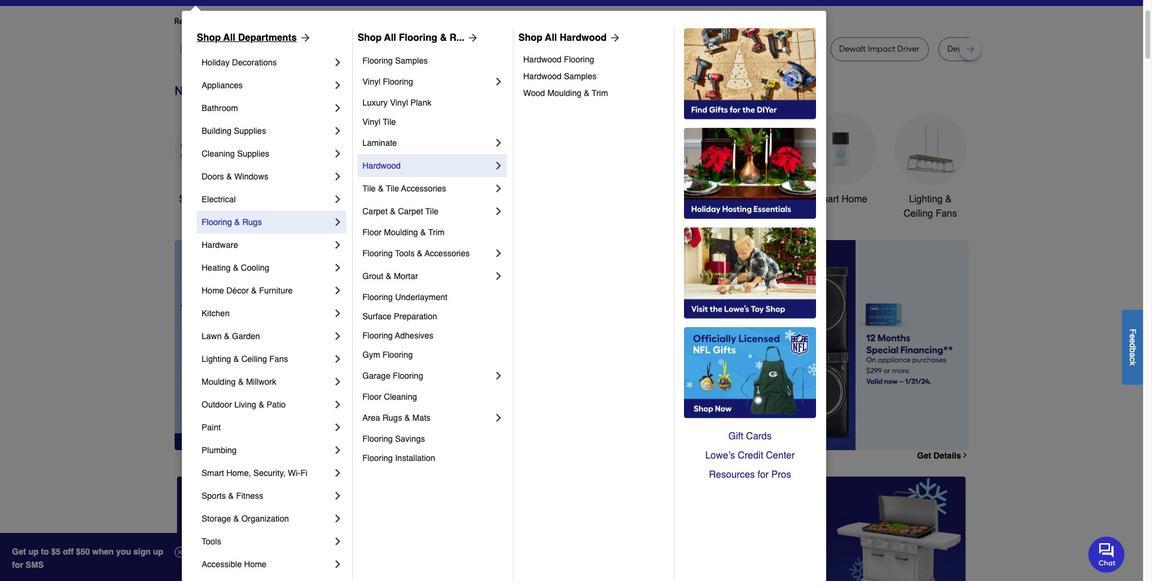 Task type: vqa. For each thing, say whether or not it's contained in the screenshot.
EVERY
no



Task type: describe. For each thing, give the bounding box(es) containing it.
bit for dewalt drill bit
[[361, 44, 370, 54]]

f e e d b a c k button
[[1123, 310, 1144, 385]]

cards
[[747, 431, 772, 442]]

flooring down flooring savings at the bottom left of page
[[363, 453, 393, 463]]

new deals every day during 25 days of deals image
[[174, 80, 969, 101]]

flooring down electrical in the left top of the page
[[202, 217, 232, 227]]

chevron right image for laminate
[[493, 137, 505, 149]]

heating & cooling link
[[202, 256, 332, 279]]

surface preparation
[[363, 312, 437, 321]]

shop for shop all hardwood
[[519, 32, 543, 43]]

3 set from the left
[[1005, 44, 1017, 54]]

1 horizontal spatial bathroom
[[730, 194, 772, 205]]

smart home
[[814, 194, 868, 205]]

chevron right image inside get details 'link'
[[962, 452, 969, 459]]

all for deals
[[204, 194, 214, 205]]

luxury
[[363, 98, 388, 107]]

chevron right image for accessible home
[[332, 558, 344, 570]]

building supplies link
[[202, 119, 332, 142]]

flooring down surface
[[363, 331, 393, 340]]

bit for impact driver bit
[[533, 44, 542, 54]]

0 horizontal spatial tools
[[202, 537, 221, 546]]

outdoor for outdoor living & patio
[[202, 400, 232, 409]]

tools for flooring
[[395, 249, 415, 258]]

deals
[[217, 194, 242, 205]]

christmas decorations
[[455, 194, 506, 219]]

dewalt for dewalt drill
[[690, 44, 716, 54]]

windows
[[234, 172, 269, 181]]

tools link
[[202, 530, 332, 553]]

b
[[1129, 348, 1138, 352]]

dewalt drill
[[690, 44, 733, 54]]

0 horizontal spatial lighting & ceiling fans
[[202, 354, 288, 364]]

storage & organization
[[202, 514, 289, 524]]

home décor & furniture
[[202, 286, 293, 295]]

laminate
[[363, 138, 397, 148]]

holiday decorations
[[202, 58, 277, 67]]

dewalt for dewalt drill bit
[[316, 44, 342, 54]]

flooring tools & accessories link
[[363, 242, 493, 265]]

rugs inside the area rugs & mats link
[[383, 413, 402, 423]]

doors
[[202, 172, 224, 181]]

samples for flooring samples
[[395, 56, 428, 65]]

wood
[[524, 88, 545, 98]]

tools for outdoor
[[664, 194, 686, 205]]

recommended searches for you heading
[[174, 16, 969, 28]]

living
[[234, 400, 256, 409]]

flooring & rugs link
[[202, 211, 332, 234]]

paint
[[202, 423, 221, 432]]

1 vertical spatial vinyl
[[390, 98, 408, 107]]

$50
[[76, 547, 90, 557]]

up to 35 percent off select small appliances. image
[[447, 477, 697, 581]]

sports & fitness link
[[202, 485, 332, 507]]

1 horizontal spatial bathroom link
[[715, 113, 787, 207]]

for up departments
[[271, 16, 282, 26]]

installation
[[395, 453, 436, 463]]

4 bit from the left
[[586, 44, 596, 54]]

driver for impact driver bit
[[508, 44, 530, 54]]

outdoor tools & equipment
[[626, 194, 695, 219]]

d
[[1129, 343, 1138, 348]]

home,
[[226, 468, 251, 478]]

details
[[934, 451, 962, 460]]

officially licensed n f l gifts. shop now. image
[[684, 327, 817, 418]]

moulding for floor
[[384, 228, 418, 237]]

garage flooring
[[363, 371, 423, 381]]

underlayment
[[395, 292, 448, 302]]

fitness
[[236, 491, 263, 501]]

dewalt for dewalt bit set
[[398, 44, 425, 54]]

impact for impact driver bit
[[479, 44, 506, 54]]

hardwood samples
[[524, 71, 597, 81]]

visit the lowe's toy shop. image
[[684, 228, 817, 319]]

1 horizontal spatial lighting
[[910, 194, 943, 205]]

luxury vinyl plank link
[[363, 93, 505, 112]]

3 impact from the left
[[868, 44, 896, 54]]

chevron right image for hardware
[[332, 239, 344, 251]]

up to 30 percent off select major appliances. plus, save up to an extra $750 on major appliances. image
[[388, 240, 969, 450]]

hardware
[[202, 240, 238, 250]]

suggestions
[[329, 16, 376, 26]]

samples for hardwood samples
[[564, 71, 597, 81]]

arrow left image
[[398, 345, 410, 357]]

you for more suggestions for you
[[390, 16, 404, 26]]

supplies for building supplies
[[234, 126, 266, 136]]

dewalt drill bit set
[[948, 44, 1017, 54]]

2 carpet from the left
[[398, 207, 423, 216]]

chevron right image for garage flooring
[[493, 370, 505, 382]]

cooling
[[241, 263, 270, 273]]

1 vertical spatial lighting
[[202, 354, 231, 364]]

chevron right image for flooring tools & accessories
[[493, 247, 505, 259]]

all for departments
[[223, 32, 236, 43]]

vinyl for vinyl flooring
[[363, 77, 381, 86]]

0 vertical spatial ceiling
[[904, 208, 934, 219]]

floor moulding & trim link
[[363, 223, 505, 242]]

& inside outdoor tools & equipment
[[689, 194, 695, 205]]

vinyl for vinyl tile
[[363, 117, 381, 127]]

get details
[[918, 451, 962, 460]]

drill for dewalt drill bit set
[[977, 44, 991, 54]]

accessible home
[[202, 560, 267, 569]]

a
[[1129, 352, 1138, 357]]

doors & windows
[[202, 172, 269, 181]]

equipment
[[638, 208, 684, 219]]

flooring installation
[[363, 453, 436, 463]]

chevron right image for kitchen
[[332, 307, 344, 319]]

scroll to item #4 image
[[706, 429, 735, 433]]

flooring underlayment
[[363, 292, 448, 302]]

chat invite button image
[[1089, 536, 1126, 573]]

smart for smart home, security, wi-fi
[[202, 468, 224, 478]]

electrical
[[202, 195, 236, 204]]

chevron right image for plumbing
[[332, 444, 344, 456]]

bit for dewalt drill bit set
[[993, 44, 1003, 54]]

chevron right image for doors & windows
[[332, 171, 344, 183]]

arrow right image inside shop all hardwood link
[[607, 32, 621, 44]]

lawn & garden link
[[202, 325, 332, 348]]

flooring adhesives link
[[363, 326, 505, 345]]

f e e d b a c k
[[1129, 329, 1138, 366]]

cleaning supplies
[[202, 149, 270, 159]]

decorations for christmas
[[455, 208, 506, 219]]

wood moulding & trim
[[524, 88, 608, 98]]

0 vertical spatial lighting & ceiling fans
[[904, 194, 958, 219]]

& inside the lighting & ceiling fans
[[946, 194, 952, 205]]

flooring up the luxury vinyl plank
[[383, 77, 413, 86]]

r...
[[450, 32, 465, 43]]

millwork
[[246, 377, 276, 387]]

0 horizontal spatial bathroom link
[[202, 97, 332, 119]]

flooring samples
[[363, 56, 428, 65]]

dewalt bit set
[[398, 44, 451, 54]]

grout & mortar
[[363, 271, 418, 281]]

chevron right image for flooring & rugs
[[332, 216, 344, 228]]

electrical link
[[202, 188, 332, 211]]

flooring up vinyl flooring
[[363, 56, 393, 65]]

holiday decorations link
[[202, 51, 332, 74]]

1 vertical spatial arrow right image
[[947, 345, 959, 357]]

chevron right image for grout & mortar
[[493, 270, 505, 282]]

flooring down flooring adhesives
[[383, 350, 413, 360]]

all for flooring
[[384, 32, 396, 43]]

area
[[363, 413, 380, 423]]

0 horizontal spatial lighting & ceiling fans link
[[202, 348, 332, 370]]

chevron right image for outdoor living & patio
[[332, 399, 344, 411]]

more
[[307, 16, 327, 26]]

adhesives
[[395, 331, 434, 340]]

2 e from the top
[[1129, 338, 1138, 343]]

dewalt drill bit
[[316, 44, 370, 54]]

holiday
[[202, 58, 230, 67]]

chevron right image for storage & organization
[[332, 513, 344, 525]]

floor cleaning link
[[363, 387, 505, 406]]

chevron right image for area rugs & mats
[[493, 412, 505, 424]]

shop all flooring & r...
[[358, 32, 465, 43]]

chevron right image for vinyl flooring
[[493, 76, 505, 88]]

floor cleaning
[[363, 392, 417, 402]]

laminate link
[[363, 131, 493, 154]]

chevron right image for paint
[[332, 421, 344, 434]]

flooring inside 'link'
[[393, 371, 423, 381]]

flooring down area
[[363, 434, 393, 444]]

plumbing
[[202, 446, 237, 455]]

grout
[[363, 271, 384, 281]]

accessories for tile & tile accessories
[[401, 184, 446, 193]]

outdoor living & patio link
[[202, 393, 332, 416]]

floor for floor moulding & trim
[[363, 228, 382, 237]]

rugs inside flooring & rugs link
[[242, 217, 262, 227]]

2 vertical spatial moulding
[[202, 377, 236, 387]]

chevron right image for tools
[[332, 536, 344, 548]]

floor for floor cleaning
[[363, 392, 382, 402]]

lowe's
[[706, 450, 736, 461]]

dewalt for dewalt drill bit set
[[948, 44, 975, 54]]

shop all departments
[[197, 32, 297, 43]]

appliances link
[[202, 74, 332, 97]]

hardwood flooring link
[[524, 51, 666, 68]]

credit
[[738, 450, 764, 461]]

up to 30 percent off select grills and accessories. image
[[716, 477, 967, 581]]

garage flooring link
[[363, 364, 493, 387]]

for left pros
[[758, 470, 769, 480]]

luxury vinyl plank
[[363, 98, 432, 107]]

shop these last-minute gifts. $99 or less. quantities are limited and won't last. image
[[174, 240, 368, 450]]



Task type: locate. For each thing, give the bounding box(es) containing it.
set for dewalt bit set
[[439, 44, 451, 54]]

all up the flooring samples
[[384, 32, 396, 43]]

0 horizontal spatial up
[[28, 547, 39, 557]]

1 vertical spatial smart
[[202, 468, 224, 478]]

chevron right image for cleaning supplies
[[332, 148, 344, 160]]

1 carpet from the left
[[363, 207, 388, 216]]

2 drill from the left
[[570, 44, 584, 54]]

0 vertical spatial cleaning
[[202, 149, 235, 159]]

driver for impact driver
[[790, 44, 812, 54]]

outdoor up equipment
[[626, 194, 661, 205]]

0 vertical spatial outdoor
[[626, 194, 661, 205]]

shop all deals link
[[174, 113, 246, 207]]

3 driver from the left
[[898, 44, 920, 54]]

2 horizontal spatial set
[[1005, 44, 1017, 54]]

get up 'sms'
[[12, 547, 26, 557]]

lighting & ceiling fans
[[904, 194, 958, 219], [202, 354, 288, 364]]

savings
[[395, 434, 425, 444]]

shop
[[179, 194, 202, 205]]

0 vertical spatial arrow right image
[[607, 32, 621, 44]]

1 horizontal spatial lighting & ceiling fans
[[904, 194, 958, 219]]

3 dewalt from the left
[[690, 44, 716, 54]]

1 drill from the left
[[344, 44, 359, 54]]

1 vertical spatial bathroom
[[730, 194, 772, 205]]

wi-
[[288, 468, 301, 478]]

f
[[1129, 329, 1138, 334]]

2 floor from the top
[[363, 392, 382, 402]]

1 vertical spatial decorations
[[455, 208, 506, 219]]

hardwood up hardwood samples
[[524, 55, 562, 64]]

pros
[[772, 470, 792, 480]]

chevron right image for lawn & garden
[[332, 330, 344, 342]]

all down the recommended searches for you
[[223, 32, 236, 43]]

sports
[[202, 491, 226, 501]]

0 vertical spatial lighting & ceiling fans link
[[895, 113, 967, 221]]

0 horizontal spatial you
[[284, 16, 298, 26]]

hardwood up drill bit set
[[560, 32, 607, 43]]

0 vertical spatial fans
[[936, 208, 958, 219]]

accessories up carpet & carpet tile link
[[401, 184, 446, 193]]

1 vertical spatial fans
[[269, 354, 288, 364]]

1 vertical spatial trim
[[428, 228, 445, 237]]

1 horizontal spatial rugs
[[383, 413, 402, 423]]

1 dewalt from the left
[[316, 44, 342, 54]]

1 impact from the left
[[479, 44, 506, 54]]

0 vertical spatial bathroom
[[202, 103, 238, 113]]

flooring tools & accessories
[[363, 249, 470, 258]]

0 horizontal spatial home
[[202, 286, 224, 295]]

1 horizontal spatial ceiling
[[904, 208, 934, 219]]

all right shop
[[204, 194, 214, 205]]

0 horizontal spatial cleaning
[[202, 149, 235, 159]]

0 horizontal spatial decorations
[[232, 58, 277, 67]]

arrow right image down more
[[297, 32, 311, 44]]

arrow right image
[[607, 32, 621, 44], [947, 345, 959, 357]]

holiday hosting essentials. image
[[684, 128, 817, 219]]

flooring savings
[[363, 434, 425, 444]]

flooring samples link
[[363, 51, 505, 70]]

outdoor up paint
[[202, 400, 232, 409]]

vinyl
[[363, 77, 381, 86], [390, 98, 408, 107], [363, 117, 381, 127]]

moulding down hardwood samples
[[548, 88, 582, 98]]

1 horizontal spatial set
[[598, 44, 610, 54]]

None search field
[[447, 0, 775, 7]]

floor
[[363, 228, 382, 237], [363, 392, 382, 402]]

center
[[766, 450, 795, 461]]

impact driver
[[760, 44, 812, 54]]

arrow right image inside shop all flooring & r... link
[[465, 32, 479, 44]]

for right suggestions
[[378, 16, 389, 26]]

flooring installation link
[[363, 449, 505, 468]]

rugs down the electrical "link"
[[242, 217, 262, 227]]

cleaning down the building
[[202, 149, 235, 159]]

rugs right area
[[383, 413, 402, 423]]

2 horizontal spatial impact
[[868, 44, 896, 54]]

0 horizontal spatial moulding
[[202, 377, 236, 387]]

moulding
[[548, 88, 582, 98], [384, 228, 418, 237], [202, 377, 236, 387]]

gift cards link
[[684, 427, 817, 446]]

0 horizontal spatial driver
[[508, 44, 530, 54]]

tools
[[664, 194, 686, 205], [395, 249, 415, 258], [202, 537, 221, 546]]

you for recommended searches for you
[[284, 16, 298, 26]]

1 horizontal spatial get
[[918, 451, 932, 460]]

trim for wood moulding & trim
[[592, 88, 608, 98]]

doors & windows link
[[202, 165, 332, 188]]

get for get details
[[918, 451, 932, 460]]

all inside "link"
[[223, 32, 236, 43]]

impact for impact driver
[[760, 44, 788, 54]]

1 floor from the top
[[363, 228, 382, 237]]

1 horizontal spatial arrow right image
[[947, 345, 959, 357]]

0 vertical spatial supplies
[[234, 126, 266, 136]]

5 dewalt from the left
[[948, 44, 975, 54]]

smart home, security, wi-fi
[[202, 468, 308, 478]]

moulding for wood
[[548, 88, 582, 98]]

2 vertical spatial vinyl
[[363, 117, 381, 127]]

off
[[63, 547, 74, 557]]

e up b
[[1129, 338, 1138, 343]]

carpet
[[363, 207, 388, 216], [398, 207, 423, 216]]

1 vertical spatial samples
[[564, 71, 597, 81]]

flooring down arrow left icon
[[393, 371, 423, 381]]

flooring & rugs
[[202, 217, 262, 227]]

patio
[[267, 400, 286, 409]]

0 vertical spatial vinyl
[[363, 77, 381, 86]]

get
[[918, 451, 932, 460], [12, 547, 26, 557]]

1 horizontal spatial moulding
[[384, 228, 418, 237]]

1 vertical spatial tools
[[395, 249, 415, 258]]

1 vertical spatial outdoor
[[202, 400, 232, 409]]

chevron right image for bathroom
[[332, 102, 344, 114]]

1 horizontal spatial you
[[390, 16, 404, 26]]

you
[[284, 16, 298, 26], [390, 16, 404, 26]]

supplies for cleaning supplies
[[237, 149, 270, 159]]

1 horizontal spatial cleaning
[[384, 392, 417, 402]]

chevron right image
[[332, 56, 344, 68], [332, 79, 344, 91], [332, 102, 344, 114], [332, 125, 344, 137], [493, 137, 505, 149], [332, 148, 344, 160], [493, 160, 505, 172], [332, 171, 344, 183], [332, 353, 344, 365], [493, 370, 505, 382], [332, 376, 344, 388], [332, 399, 344, 411], [332, 444, 344, 456], [962, 452, 969, 459], [332, 513, 344, 525]]

0 horizontal spatial bathroom
[[202, 103, 238, 113]]

get left details
[[918, 451, 932, 460]]

1 horizontal spatial smart
[[814, 194, 840, 205]]

1 horizontal spatial samples
[[564, 71, 597, 81]]

trim
[[592, 88, 608, 98], [428, 228, 445, 237]]

flooring down drill bit set
[[564, 55, 595, 64]]

impact driver bit
[[479, 44, 542, 54]]

1 vertical spatial moulding
[[384, 228, 418, 237]]

mortar
[[394, 271, 418, 281]]

1 horizontal spatial impact
[[760, 44, 788, 54]]

you up shop all flooring & r...
[[390, 16, 404, 26]]

supplies up the cleaning supplies
[[234, 126, 266, 136]]

1 vertical spatial rugs
[[383, 413, 402, 423]]

sign
[[133, 547, 151, 557]]

sports & fitness
[[202, 491, 263, 501]]

vinyl flooring
[[363, 77, 413, 86]]

shop all departments link
[[197, 31, 311, 45]]

drill bit set
[[570, 44, 610, 54]]

drill for dewalt drill bit
[[344, 44, 359, 54]]

2 up from the left
[[153, 547, 163, 557]]

shop all flooring & r... link
[[358, 31, 479, 45]]

hardwood for hardwood
[[363, 161, 401, 171]]

samples
[[395, 56, 428, 65], [564, 71, 597, 81]]

drill for dewalt drill
[[718, 44, 733, 54]]

smart for smart home
[[814, 194, 840, 205]]

chevron right image for hardwood
[[493, 160, 505, 172]]

flooring underlayment link
[[363, 288, 505, 307]]

0 vertical spatial get
[[918, 451, 932, 460]]

gym flooring
[[363, 350, 413, 360]]

0 vertical spatial lighting
[[910, 194, 943, 205]]

chevron right image for electrical
[[332, 193, 344, 205]]

1 vertical spatial floor
[[363, 392, 382, 402]]

scroll to item #2 image
[[648, 429, 677, 433]]

when
[[92, 547, 114, 557]]

tile
[[383, 117, 396, 127], [363, 184, 376, 193], [386, 184, 399, 193], [426, 207, 439, 216]]

0 horizontal spatial set
[[439, 44, 451, 54]]

2 dewalt from the left
[[398, 44, 425, 54]]

chevron right image for holiday decorations
[[332, 56, 344, 68]]

0 horizontal spatial get
[[12, 547, 26, 557]]

chevron right image for lighting & ceiling fans
[[332, 353, 344, 365]]

0 horizontal spatial fans
[[269, 354, 288, 364]]

hardwood for hardwood flooring
[[524, 55, 562, 64]]

1 vertical spatial cleaning
[[384, 392, 417, 402]]

grout & mortar link
[[363, 265, 493, 288]]

home for smart home
[[842, 194, 868, 205]]

1 horizontal spatial outdoor
[[626, 194, 661, 205]]

christmas
[[459, 194, 502, 205]]

chevron right image for carpet & carpet tile
[[493, 205, 505, 217]]

up left to
[[28, 547, 39, 557]]

dewalt for dewalt impact driver
[[840, 44, 866, 54]]

1 bit from the left
[[361, 44, 370, 54]]

trim down hardwood samples link
[[592, 88, 608, 98]]

floor moulding & trim
[[363, 228, 445, 237]]

3 shop from the left
[[519, 32, 543, 43]]

chevron right image for appliances
[[332, 79, 344, 91]]

floor up area
[[363, 392, 382, 402]]

0 horizontal spatial shop
[[197, 32, 221, 43]]

accessories down floor moulding & trim link
[[425, 249, 470, 258]]

shop inside "link"
[[197, 32, 221, 43]]

shop for shop all departments
[[197, 32, 221, 43]]

shop all deals
[[179, 194, 242, 205]]

furniture
[[259, 286, 293, 295]]

0 horizontal spatial arrow right image
[[607, 32, 621, 44]]

1 vertical spatial lighting & ceiling fans
[[202, 354, 288, 364]]

moulding down carpet & carpet tile
[[384, 228, 418, 237]]

1 horizontal spatial shop
[[358, 32, 382, 43]]

0 vertical spatial samples
[[395, 56, 428, 65]]

arrow right image up flooring samples link
[[465, 32, 479, 44]]

arrow right image for shop all departments
[[297, 32, 311, 44]]

1 horizontal spatial fans
[[936, 208, 958, 219]]

get for get up to $5 off $50 when you sign up for sms
[[12, 547, 26, 557]]

tools up equipment
[[664, 194, 686, 205]]

c
[[1129, 357, 1138, 361]]

kitchen link
[[202, 302, 332, 325]]

0 horizontal spatial carpet
[[363, 207, 388, 216]]

samples down 'dewalt bit set'
[[395, 56, 428, 65]]

chevron right image
[[493, 76, 505, 88], [493, 183, 505, 195], [332, 193, 344, 205], [493, 205, 505, 217], [332, 216, 344, 228], [332, 239, 344, 251], [493, 247, 505, 259], [332, 262, 344, 274], [493, 270, 505, 282], [332, 285, 344, 297], [332, 307, 344, 319], [332, 330, 344, 342], [493, 412, 505, 424], [332, 421, 344, 434], [332, 467, 344, 479], [332, 490, 344, 502], [332, 536, 344, 548], [332, 558, 344, 570]]

1 shop from the left
[[197, 32, 221, 43]]

1 vertical spatial supplies
[[237, 149, 270, 159]]

chevron right image for home décor & furniture
[[332, 285, 344, 297]]

chevron right image for heating & cooling
[[332, 262, 344, 274]]

0 horizontal spatial lighting
[[202, 354, 231, 364]]

chevron right image for building supplies
[[332, 125, 344, 137]]

tools inside outdoor tools & equipment
[[664, 194, 686, 205]]

for left 'sms'
[[12, 560, 23, 570]]

arrow right image
[[297, 32, 311, 44], [465, 32, 479, 44]]

cleaning up area rugs & mats
[[384, 392, 417, 402]]

drill
[[344, 44, 359, 54], [570, 44, 584, 54], [718, 44, 733, 54], [977, 44, 991, 54]]

trim for floor moulding & trim
[[428, 228, 445, 237]]

lighting
[[910, 194, 943, 205], [202, 354, 231, 364]]

chevron right image for moulding & millwork
[[332, 376, 344, 388]]

storage
[[202, 514, 231, 524]]

0 vertical spatial decorations
[[232, 58, 277, 67]]

vinyl up luxury
[[363, 77, 381, 86]]

flooring up grout
[[363, 249, 393, 258]]

1 horizontal spatial trim
[[592, 88, 608, 98]]

shop down more suggestions for you link
[[358, 32, 382, 43]]

outdoor living & patio
[[202, 400, 286, 409]]

4 dewalt from the left
[[840, 44, 866, 54]]

recommended
[[174, 16, 232, 26]]

2 horizontal spatial tools
[[664, 194, 686, 205]]

tile & tile accessories link
[[363, 177, 493, 200]]

floor down carpet & carpet tile
[[363, 228, 382, 237]]

plank
[[411, 98, 432, 107]]

lowe's credit center
[[706, 450, 795, 461]]

1 vertical spatial ceiling
[[241, 354, 267, 364]]

area rugs & mats link
[[363, 406, 493, 429]]

lowe's credit center link
[[684, 446, 817, 465]]

1 horizontal spatial tools
[[395, 249, 415, 258]]

get inside get up to $5 off $50 when you sign up for sms
[[12, 547, 26, 557]]

shop for shop all flooring & r...
[[358, 32, 382, 43]]

2 vertical spatial home
[[244, 560, 267, 569]]

1 vertical spatial accessories
[[425, 249, 470, 258]]

hardwood down the laminate
[[363, 161, 401, 171]]

1 arrow right image from the left
[[297, 32, 311, 44]]

arrow right image for shop all flooring & r...
[[465, 32, 479, 44]]

1 you from the left
[[284, 16, 298, 26]]

heating
[[202, 263, 231, 273]]

plumbing link
[[202, 439, 332, 462]]

5 bit from the left
[[993, 44, 1003, 54]]

building supplies
[[202, 126, 266, 136]]

2 horizontal spatial driver
[[898, 44, 920, 54]]

0 vertical spatial smart
[[814, 194, 840, 205]]

decorations down shop all departments "link"
[[232, 58, 277, 67]]

you left more
[[284, 16, 298, 26]]

0 horizontal spatial trim
[[428, 228, 445, 237]]

searches
[[234, 16, 269, 26]]

moulding & millwork
[[202, 377, 276, 387]]

all up hardwood flooring
[[545, 32, 557, 43]]

0 vertical spatial moulding
[[548, 88, 582, 98]]

shop up impact driver bit
[[519, 32, 543, 43]]

e up d
[[1129, 334, 1138, 338]]

for inside get up to $5 off $50 when you sign up for sms
[[12, 560, 23, 570]]

arrow right image inside shop all departments "link"
[[297, 32, 311, 44]]

security,
[[254, 468, 286, 478]]

lighting & ceiling fans link
[[895, 113, 967, 221], [202, 348, 332, 370]]

moulding up outdoor living & patio in the left bottom of the page
[[202, 377, 236, 387]]

0 vertical spatial home
[[842, 194, 868, 205]]

find gifts for the diyer. image
[[684, 28, 817, 119]]

tools down floor moulding & trim
[[395, 249, 415, 258]]

samples up wood moulding & trim link
[[564, 71, 597, 81]]

garden
[[232, 331, 260, 341]]

outdoor for outdoor tools & equipment
[[626, 194, 661, 205]]

1 set from the left
[[439, 44, 451, 54]]

2 bit from the left
[[427, 44, 437, 54]]

chevron right image for tile & tile accessories
[[493, 183, 505, 195]]

vinyl tile
[[363, 117, 396, 127]]

1 vertical spatial lighting & ceiling fans link
[[202, 348, 332, 370]]

supplies up "windows"
[[237, 149, 270, 159]]

vinyl down luxury
[[363, 117, 381, 127]]

0 horizontal spatial arrow right image
[[297, 32, 311, 44]]

1 horizontal spatial carpet
[[398, 207, 423, 216]]

2 set from the left
[[598, 44, 610, 54]]

trim down carpet & carpet tile link
[[428, 228, 445, 237]]

tools down storage
[[202, 537, 221, 546]]

1 horizontal spatial arrow right image
[[465, 32, 479, 44]]

0 vertical spatial rugs
[[242, 217, 262, 227]]

flooring up surface
[[363, 292, 393, 302]]

fans inside the lighting & ceiling fans
[[936, 208, 958, 219]]

hardwood up wood
[[524, 71, 562, 81]]

home for accessible home
[[244, 560, 267, 569]]

&
[[440, 32, 447, 43], [584, 88, 590, 98], [227, 172, 232, 181], [378, 184, 384, 193], [689, 194, 695, 205], [946, 194, 952, 205], [390, 207, 396, 216], [234, 217, 240, 227], [421, 228, 426, 237], [417, 249, 423, 258], [233, 263, 239, 273], [386, 271, 392, 281], [251, 286, 257, 295], [224, 331, 230, 341], [234, 354, 239, 364], [238, 377, 244, 387], [259, 400, 264, 409], [405, 413, 410, 423], [228, 491, 234, 501], [234, 514, 239, 524]]

0 horizontal spatial rugs
[[242, 217, 262, 227]]

gym
[[363, 350, 380, 360]]

0 horizontal spatial smart
[[202, 468, 224, 478]]

4 drill from the left
[[977, 44, 991, 54]]

chevron right image for smart home, security, wi-fi
[[332, 467, 344, 479]]

decorations down christmas
[[455, 208, 506, 219]]

0 vertical spatial floor
[[363, 228, 382, 237]]

moulding & millwork link
[[202, 370, 332, 393]]

2 impact from the left
[[760, 44, 788, 54]]

lawn
[[202, 331, 222, 341]]

set for drill bit set
[[598, 44, 610, 54]]

0 horizontal spatial impact
[[479, 44, 506, 54]]

1 driver from the left
[[508, 44, 530, 54]]

0 horizontal spatial ceiling
[[241, 354, 267, 364]]

2 arrow right image from the left
[[465, 32, 479, 44]]

decorations for holiday
[[232, 58, 277, 67]]

storage & organization link
[[202, 507, 332, 530]]

vinyl left 'plank'
[[390, 98, 408, 107]]

shop all hardwood
[[519, 32, 607, 43]]

3 bit from the left
[[533, 44, 542, 54]]

0 horizontal spatial samples
[[395, 56, 428, 65]]

1 horizontal spatial up
[[153, 547, 163, 557]]

scroll to item #5 image
[[735, 429, 764, 433]]

2 shop from the left
[[358, 32, 382, 43]]

flooring up 'dewalt bit set'
[[399, 32, 438, 43]]

outdoor inside outdoor tools & equipment
[[626, 194, 661, 205]]

2 driver from the left
[[790, 44, 812, 54]]

1 e from the top
[[1129, 334, 1138, 338]]

1 horizontal spatial driver
[[790, 44, 812, 54]]

0 vertical spatial tools
[[664, 194, 686, 205]]

up right sign
[[153, 547, 163, 557]]

vinyl flooring link
[[363, 70, 493, 93]]

paint link
[[202, 416, 332, 439]]

0 vertical spatial accessories
[[401, 184, 446, 193]]

get up to 2 free select tools or batteries when you buy 1 with select purchases. image
[[177, 477, 427, 581]]

2 you from the left
[[390, 16, 404, 26]]

3 drill from the left
[[718, 44, 733, 54]]

1 vertical spatial home
[[202, 286, 224, 295]]

2 horizontal spatial moulding
[[548, 88, 582, 98]]

shop down recommended
[[197, 32, 221, 43]]

departments
[[238, 32, 297, 43]]

1 horizontal spatial home
[[244, 560, 267, 569]]

gift
[[729, 431, 744, 442]]

hardwood for hardwood samples
[[524, 71, 562, 81]]

smart
[[814, 194, 840, 205], [202, 468, 224, 478]]

1 horizontal spatial lighting & ceiling fans link
[[895, 113, 967, 221]]

1 up from the left
[[28, 547, 39, 557]]

resources for pros link
[[684, 465, 817, 485]]

accessible home link
[[202, 553, 332, 576]]

more suggestions for you link
[[307, 16, 414, 28]]

all for hardwood
[[545, 32, 557, 43]]

accessories for flooring tools & accessories
[[425, 249, 470, 258]]

chevron right image for sports & fitness
[[332, 490, 344, 502]]

resources for pros
[[709, 470, 792, 480]]

1 vertical spatial get
[[12, 547, 26, 557]]



